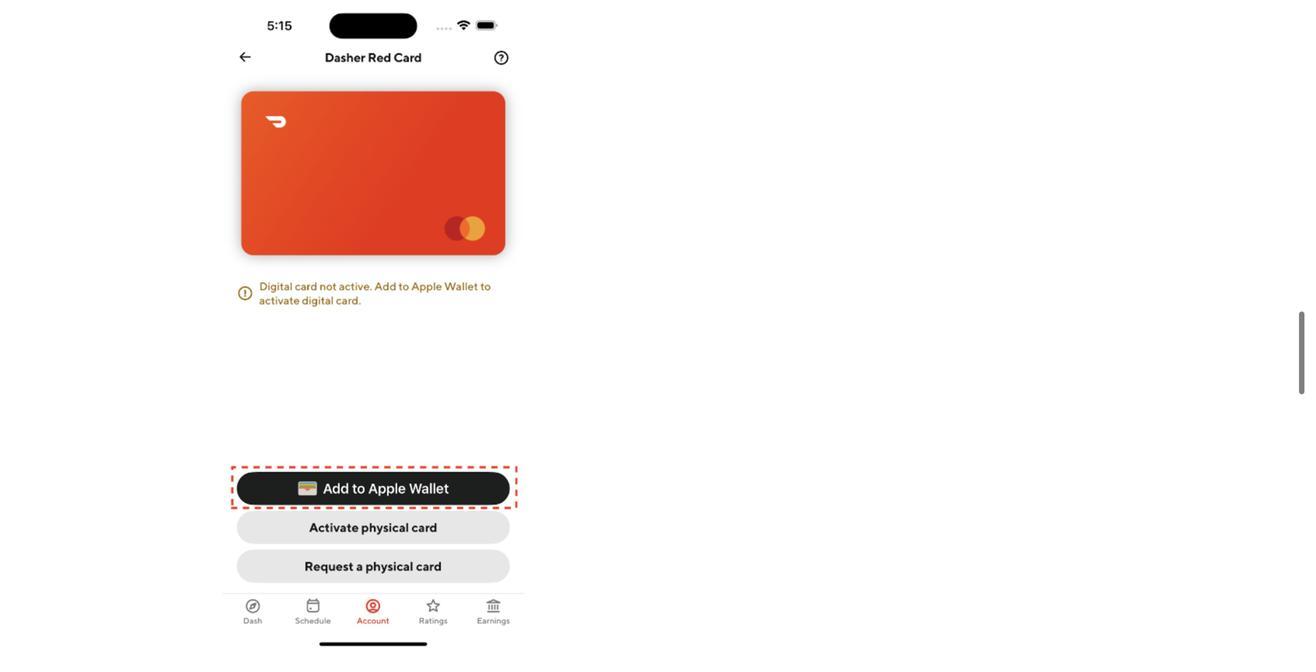 Task type: vqa. For each thing, say whether or not it's contained in the screenshot.
User-added image
yes



Task type: describe. For each thing, give the bounding box(es) containing it.
user-added image image
[[219, 6, 543, 659]]



